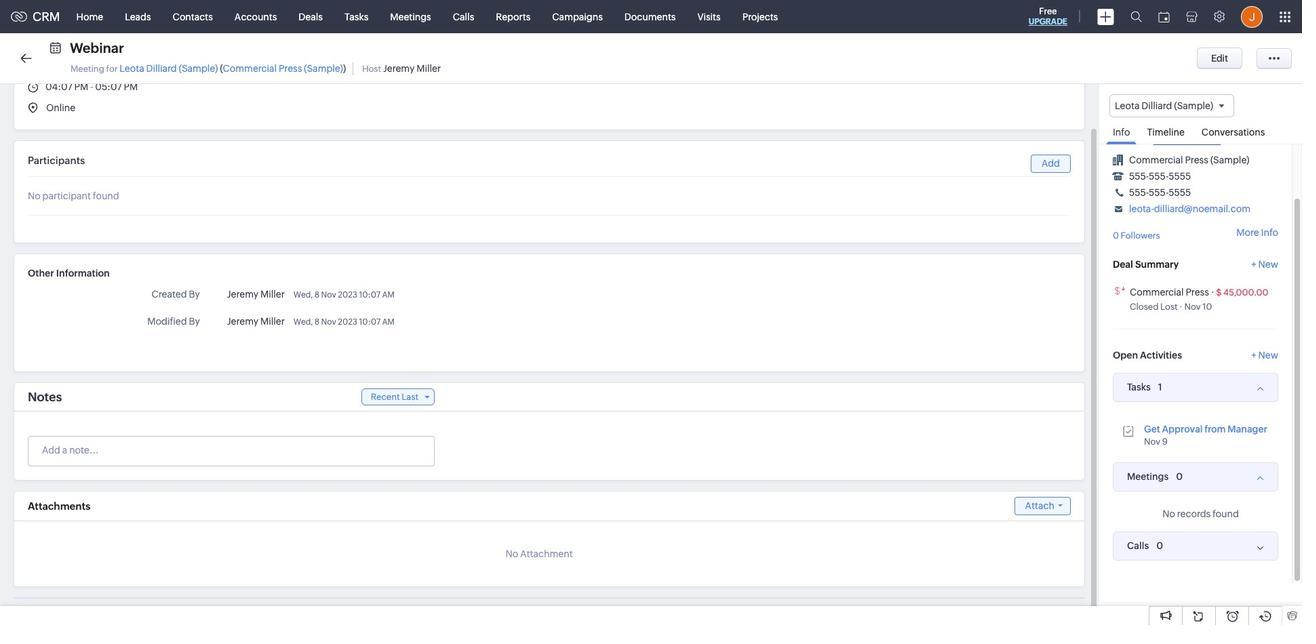 Task type: vqa. For each thing, say whether or not it's contained in the screenshot.
'2023' for Modified By
yes



Task type: describe. For each thing, give the bounding box(es) containing it.
1 vertical spatial calls
[[1128, 541, 1150, 552]]

0 vertical spatial tasks
[[345, 11, 369, 22]]

timeline
[[1148, 127, 1185, 138]]

+ new link
[[1252, 259, 1279, 277]]

created
[[152, 289, 187, 300]]

crm
[[33, 10, 60, 24]]

2023 for created by
[[338, 290, 358, 300]]

1 + new from the top
[[1252, 259, 1279, 270]]

info link
[[1107, 118, 1138, 145]]

visits link
[[687, 0, 732, 33]]

documents
[[625, 11, 676, 22]]

1 pm from the left
[[74, 81, 88, 92]]

wed, 8 nov 2023 10:07 am for created by
[[294, 290, 395, 300]]

accounts
[[235, 11, 277, 22]]

leota-dilliard@noemail.com
[[1130, 204, 1251, 215]]

online
[[46, 102, 75, 113]]

from
[[1205, 424, 1227, 435]]

2 + new from the top
[[1252, 350, 1279, 361]]

get
[[1145, 424, 1161, 435]]

no attachment
[[506, 549, 573, 560]]

contacts link
[[162, 0, 224, 33]]

04:07
[[45, 81, 72, 92]]

last
[[402, 392, 419, 402]]

open activities
[[1114, 350, 1183, 361]]

more
[[1237, 228, 1260, 238]]

leads link
[[114, 0, 162, 33]]

attach
[[1026, 501, 1055, 512]]

0 horizontal spatial calls
[[453, 11, 475, 22]]

wed, 8 nov 2023 10:07 am for modified by
[[294, 318, 395, 327]]

attachment
[[520, 549, 573, 560]]

1
[[1159, 382, 1163, 393]]

get approval from manager link
[[1145, 424, 1268, 435]]

campaigns
[[553, 11, 603, 22]]

jeremy for created by
[[227, 289, 259, 300]]

(
[[220, 63, 223, 74]]

home
[[76, 11, 103, 22]]

participant
[[42, 191, 91, 202]]

no for no attachment
[[506, 549, 519, 560]]

attach link
[[1015, 497, 1071, 516]]

(sample) left host
[[304, 63, 343, 74]]

-
[[90, 81, 93, 92]]

meeting for leota dilliard (sample) ( commercial press (sample) )
[[71, 63, 346, 74]]

open
[[1114, 350, 1139, 361]]

add
[[1042, 158, 1061, 169]]

deals
[[299, 11, 323, 22]]

crm link
[[11, 10, 60, 24]]

modified
[[147, 316, 187, 327]]

manager
[[1228, 424, 1268, 435]]

deal
[[1114, 259, 1134, 270]]

(sample) left (
[[179, 63, 218, 74]]

approval
[[1163, 424, 1203, 435]]

by for modified by
[[189, 316, 200, 327]]

projects
[[743, 11, 778, 22]]

8 for modified by
[[315, 318, 320, 327]]

tasks link
[[334, 0, 380, 33]]

search element
[[1123, 0, 1151, 33]]

no records found
[[1163, 509, 1240, 520]]

2 5555 from the top
[[1169, 187, 1192, 198]]

timeline link
[[1141, 118, 1192, 144]]

1 horizontal spatial info
[[1262, 228, 1279, 238]]

commercial for commercial press (sample)
[[1130, 155, 1184, 166]]

$
[[1217, 288, 1222, 298]]

profile image
[[1242, 6, 1264, 27]]

deal summary
[[1114, 259, 1180, 270]]

info inside 'link'
[[1114, 127, 1131, 138]]

activities
[[1141, 350, 1183, 361]]

45,000.00
[[1224, 288, 1269, 298]]

0 horizontal spatial meetings
[[390, 11, 431, 22]]

commercial press (sample)
[[1130, 155, 1250, 166]]

leota dilliard (sample) link
[[120, 63, 218, 74]]

free
[[1040, 6, 1058, 16]]

dilliard inside field
[[1142, 100, 1173, 111]]

found for no records found
[[1213, 509, 1240, 520]]

leota-dilliard@noemail.com link
[[1130, 204, 1251, 215]]

9
[[1163, 437, 1168, 447]]

calendar image
[[1159, 11, 1171, 22]]

04:07 pm - 05:07 pm
[[45, 81, 138, 92]]

reports
[[496, 11, 531, 22]]

leota inside field
[[1116, 100, 1140, 111]]

conversations link
[[1196, 118, 1273, 144]]

0 vertical spatial commercial press (sample) link
[[223, 63, 343, 74]]

05:07
[[95, 81, 122, 92]]

search image
[[1131, 11, 1143, 22]]

0 vertical spatial press
[[279, 63, 302, 74]]

lost
[[1161, 302, 1178, 312]]

followers
[[1121, 231, 1161, 241]]

2 555-555-5555 from the top
[[1130, 187, 1192, 198]]

records
[[1178, 509, 1211, 520]]

visits
[[698, 11, 721, 22]]

no participant found
[[28, 191, 119, 202]]

recent
[[371, 392, 400, 402]]

deals link
[[288, 0, 334, 33]]

host
[[362, 64, 381, 74]]

campaigns link
[[542, 0, 614, 33]]

jeremy miller for modified by
[[227, 316, 285, 327]]

(sample) down conversations
[[1211, 155, 1250, 166]]

free upgrade
[[1029, 6, 1068, 26]]

recent last
[[371, 392, 419, 402]]

Add a note... field
[[29, 444, 434, 457]]

1 vertical spatial meetings
[[1128, 472, 1169, 483]]

conversations
[[1202, 127, 1266, 138]]

2 + from the top
[[1252, 350, 1257, 361]]

projects link
[[732, 0, 789, 33]]

2 new from the top
[[1259, 350, 1279, 361]]

other information
[[28, 268, 110, 279]]

modified by
[[147, 316, 200, 327]]

nov inside 'commercial press · $ 45,000.00 closed lost · nov 10'
[[1185, 302, 1201, 312]]

0 horizontal spatial leota
[[120, 63, 144, 74]]

profile element
[[1234, 0, 1272, 33]]

leads
[[125, 11, 151, 22]]



Task type: locate. For each thing, give the bounding box(es) containing it.
2 vertical spatial no
[[506, 549, 519, 560]]

1 horizontal spatial 0
[[1157, 541, 1164, 551]]

None button
[[1198, 48, 1243, 69]]

host jeremy miller
[[362, 63, 441, 74]]

1 vertical spatial wed,
[[294, 318, 313, 327]]

1 horizontal spatial no
[[506, 549, 519, 560]]

commercial press (sample) link
[[223, 63, 343, 74], [1130, 155, 1250, 166]]

press up 10
[[1186, 287, 1210, 298]]

commercial down timeline
[[1130, 155, 1184, 166]]

leota dilliard (sample)
[[1116, 100, 1214, 111]]

0 horizontal spatial pm
[[74, 81, 88, 92]]

commercial up lost
[[1131, 287, 1185, 298]]

0 vertical spatial meetings
[[390, 11, 431, 22]]

jeremy for modified by
[[227, 316, 259, 327]]

1 horizontal spatial commercial press (sample) link
[[1130, 155, 1250, 166]]

by
[[189, 289, 200, 300], [189, 316, 200, 327]]

0 vertical spatial + new
[[1252, 259, 1279, 270]]

1 2023 from the top
[[338, 290, 358, 300]]

1 vertical spatial 0
[[1177, 471, 1184, 482]]

1 wed, from the top
[[294, 290, 313, 300]]

0 horizontal spatial commercial press (sample) link
[[223, 63, 343, 74]]

+ new
[[1252, 259, 1279, 270], [1252, 350, 1279, 361]]

0 followers
[[1114, 231, 1161, 241]]

reports link
[[485, 0, 542, 33]]

0 vertical spatial 555-555-5555
[[1130, 171, 1192, 182]]

other
[[28, 268, 54, 279]]

no left attachment
[[506, 549, 519, 560]]

1 8 from the top
[[315, 290, 320, 300]]

0 down no records found on the bottom right of page
[[1157, 541, 1164, 551]]

0 vertical spatial 8
[[315, 290, 320, 300]]

commercial press (sample) link down accounts
[[223, 63, 343, 74]]

commercial press (sample) link down timeline
[[1130, 155, 1250, 166]]

meetings link
[[380, 0, 442, 33]]

8
[[315, 290, 320, 300], [315, 318, 320, 327]]

1 horizontal spatial meetings
[[1128, 472, 1169, 483]]

found right participant
[[93, 191, 119, 202]]

1 5555 from the top
[[1169, 171, 1192, 182]]

5555
[[1169, 171, 1192, 182], [1169, 187, 1192, 198]]

press for commercial press (sample)
[[1186, 155, 1209, 166]]

0 horizontal spatial dilliard
[[146, 63, 177, 74]]

10:07 for modified by
[[359, 318, 381, 327]]

leota-
[[1130, 204, 1155, 215]]

2 jeremy miller from the top
[[227, 316, 285, 327]]

0 vertical spatial +
[[1252, 259, 1257, 270]]

meeting
[[71, 64, 104, 74]]

documents link
[[614, 0, 687, 33]]

555-555-5555
[[1130, 171, 1192, 182], [1130, 187, 1192, 198]]

more info
[[1237, 228, 1279, 238]]

(sample) inside field
[[1175, 100, 1214, 111]]

1 am from the top
[[382, 290, 395, 300]]

meetings
[[390, 11, 431, 22], [1128, 472, 1169, 483]]

attachments
[[28, 501, 91, 512]]

2 8 from the top
[[315, 318, 320, 327]]

1 horizontal spatial pm
[[124, 81, 138, 92]]

2 vertical spatial press
[[1186, 287, 1210, 298]]

1 horizontal spatial found
[[1213, 509, 1240, 520]]

0 for meetings
[[1177, 471, 1184, 482]]

0 vertical spatial dilliard
[[146, 63, 177, 74]]

2 vertical spatial jeremy
[[227, 316, 259, 327]]

new
[[1259, 259, 1279, 270], [1259, 350, 1279, 361]]

info
[[1114, 127, 1131, 138], [1262, 228, 1279, 238]]

0 vertical spatial 2023
[[338, 290, 358, 300]]

1 vertical spatial found
[[1213, 509, 1240, 520]]

calls link
[[442, 0, 485, 33]]

0 vertical spatial miller
[[417, 63, 441, 74]]

2023
[[338, 290, 358, 300], [338, 318, 358, 327]]

contacts
[[173, 11, 213, 22]]

1 horizontal spatial leota
[[1116, 100, 1140, 111]]

by right modified
[[189, 316, 200, 327]]

8 for created by
[[315, 290, 320, 300]]

jeremy miller for created by
[[227, 289, 285, 300]]

1 by from the top
[[189, 289, 200, 300]]

new down 45,000.00
[[1259, 350, 1279, 361]]

0 vertical spatial jeremy
[[383, 63, 415, 74]]

no left participant
[[28, 191, 41, 202]]

no for no records found
[[1163, 509, 1176, 520]]

0 vertical spatial 5555
[[1169, 171, 1192, 182]]

by for created by
[[189, 289, 200, 300]]

0 vertical spatial 10:07
[[359, 290, 381, 300]]

am for created by
[[382, 290, 395, 300]]

1 vertical spatial 5555
[[1169, 187, 1192, 198]]

1 new from the top
[[1259, 259, 1279, 270]]

0 left "followers"
[[1114, 231, 1120, 241]]

2 am from the top
[[382, 318, 395, 327]]

wed, for modified by
[[294, 318, 313, 327]]

summary
[[1136, 259, 1180, 270]]

notes
[[28, 390, 62, 404]]

1 vertical spatial ·
[[1180, 302, 1183, 312]]

0 horizontal spatial tasks
[[345, 11, 369, 22]]

found
[[93, 191, 119, 202], [1213, 509, 1240, 520]]

create menu image
[[1098, 8, 1115, 25]]

2 pm from the left
[[124, 81, 138, 92]]

press inside 'commercial press · $ 45,000.00 closed lost · nov 10'
[[1186, 287, 1210, 298]]

press
[[279, 63, 302, 74], [1186, 155, 1209, 166], [1186, 287, 1210, 298]]

leota right for
[[120, 63, 144, 74]]

am
[[382, 290, 395, 300], [382, 318, 395, 327]]

0 vertical spatial ·
[[1212, 287, 1215, 298]]

info left timeline
[[1114, 127, 1131, 138]]

555-555-5555 up leota-
[[1130, 187, 1192, 198]]

1 vertical spatial +
[[1252, 350, 1257, 361]]

0 vertical spatial by
[[189, 289, 200, 300]]

wed, for created by
[[294, 290, 313, 300]]

no left records
[[1163, 509, 1176, 520]]

0 vertical spatial new
[[1259, 259, 1279, 270]]

commercial
[[223, 63, 277, 74], [1130, 155, 1184, 166], [1131, 287, 1185, 298]]

1 vertical spatial jeremy
[[227, 289, 259, 300]]

press for commercial press · $ 45,000.00 closed lost · nov 10
[[1186, 287, 1210, 298]]

0 vertical spatial commercial
[[223, 63, 277, 74]]

information
[[56, 268, 110, 279]]

1 vertical spatial info
[[1262, 228, 1279, 238]]

commercial press link
[[1131, 287, 1210, 298]]

participants
[[28, 155, 85, 166]]

0 for calls
[[1157, 541, 1164, 551]]

pm left -
[[74, 81, 88, 92]]

1 vertical spatial new
[[1259, 350, 1279, 361]]

+ new down 45,000.00
[[1252, 350, 1279, 361]]

new down more info link
[[1259, 259, 1279, 270]]

0 vertical spatial wed, 8 nov 2023 10:07 am
[[294, 290, 395, 300]]

meetings down 9
[[1128, 472, 1169, 483]]

1 vertical spatial miller
[[261, 289, 285, 300]]

found right records
[[1213, 509, 1240, 520]]

1 vertical spatial 2023
[[338, 318, 358, 327]]

· left $
[[1212, 287, 1215, 298]]

dilliard@noemail.com
[[1155, 204, 1251, 215]]

0 vertical spatial no
[[28, 191, 41, 202]]

1 vertical spatial 8
[[315, 318, 320, 327]]

dilliard up timeline link
[[1142, 100, 1173, 111]]

pm
[[74, 81, 88, 92], [124, 81, 138, 92]]

2 vertical spatial commercial
[[1131, 287, 1185, 298]]

closed
[[1131, 302, 1159, 312]]

2 2023 from the top
[[338, 318, 358, 327]]

0 vertical spatial 0
[[1114, 231, 1120, 241]]

1 vertical spatial 555-555-5555
[[1130, 187, 1192, 198]]

1 vertical spatial leota
[[1116, 100, 1140, 111]]

+ up 45,000.00
[[1252, 259, 1257, 270]]

pm right 05:07
[[124, 81, 138, 92]]

555-555-5555 down commercial press (sample)
[[1130, 171, 1192, 182]]

1 vertical spatial + new
[[1252, 350, 1279, 361]]

webinar
[[70, 40, 124, 56]]

2 vertical spatial 0
[[1157, 541, 1164, 551]]

home link
[[66, 0, 114, 33]]

5555 down commercial press (sample)
[[1169, 171, 1192, 182]]

press left the )
[[279, 63, 302, 74]]

1 horizontal spatial dilliard
[[1142, 100, 1173, 111]]

0 vertical spatial jeremy miller
[[227, 289, 285, 300]]

dilliard right for
[[146, 63, 177, 74]]

commercial press · $ 45,000.00 closed lost · nov 10
[[1131, 287, 1269, 312]]

create menu element
[[1090, 0, 1123, 33]]

10:07 for created by
[[359, 290, 381, 300]]

1 horizontal spatial calls
[[1128, 541, 1150, 552]]

0 vertical spatial found
[[93, 191, 119, 202]]

1 vertical spatial press
[[1186, 155, 1209, 166]]

1 vertical spatial wed, 8 nov 2023 10:07 am
[[294, 318, 395, 327]]

5555 up leota-dilliard@noemail.com 'link'
[[1169, 187, 1192, 198]]

0 up records
[[1177, 471, 1184, 482]]

1 vertical spatial 10:07
[[359, 318, 381, 327]]

accounts link
[[224, 0, 288, 33]]

nov inside "get approval from manager nov 9"
[[1145, 437, 1161, 447]]

+ down 45,000.00
[[1252, 350, 1257, 361]]

commercial down accounts
[[223, 63, 277, 74]]

miller for created by
[[261, 289, 285, 300]]

commercial for commercial press · $ 45,000.00 closed lost · nov 10
[[1131, 287, 1185, 298]]

tasks left 1
[[1128, 382, 1151, 393]]

·
[[1212, 287, 1215, 298], [1180, 302, 1183, 312]]

0 vertical spatial am
[[382, 290, 395, 300]]

1 vertical spatial commercial
[[1130, 155, 1184, 166]]

1 + from the top
[[1252, 259, 1257, 270]]

1 jeremy miller from the top
[[227, 289, 285, 300]]

1 vertical spatial dilliard
[[1142, 100, 1173, 111]]

am for modified by
[[382, 318, 395, 327]]

2 wed, 8 nov 2023 10:07 am from the top
[[294, 318, 395, 327]]

1 vertical spatial tasks
[[1128, 382, 1151, 393]]

for
[[106, 64, 118, 74]]

1 555-555-5555 from the top
[[1130, 171, 1192, 182]]

wed,
[[294, 290, 313, 300], [294, 318, 313, 327]]

by right created
[[189, 289, 200, 300]]

0 horizontal spatial ·
[[1180, 302, 1183, 312]]

1 vertical spatial commercial press (sample) link
[[1130, 155, 1250, 166]]

2 by from the top
[[189, 316, 200, 327]]

1 wed, 8 nov 2023 10:07 am from the top
[[294, 290, 395, 300]]

0 horizontal spatial found
[[93, 191, 119, 202]]

+ new down more info link
[[1252, 259, 1279, 270]]

(sample) up timeline link
[[1175, 100, 1214, 111]]

)
[[343, 63, 346, 74]]

jeremy
[[383, 63, 415, 74], [227, 289, 259, 300], [227, 316, 259, 327]]

0 horizontal spatial 0
[[1114, 231, 1120, 241]]

wed, 8 nov 2023 10:07 am
[[294, 290, 395, 300], [294, 318, 395, 327]]

press down timeline link
[[1186, 155, 1209, 166]]

tasks
[[345, 11, 369, 22], [1128, 382, 1151, 393]]

more info link
[[1237, 228, 1279, 238]]

· right lost
[[1180, 302, 1183, 312]]

1 horizontal spatial ·
[[1212, 287, 1215, 298]]

0 vertical spatial calls
[[453, 11, 475, 22]]

add link
[[1031, 155, 1071, 173]]

1 horizontal spatial tasks
[[1128, 382, 1151, 393]]

0 horizontal spatial info
[[1114, 127, 1131, 138]]

1 vertical spatial no
[[1163, 509, 1176, 520]]

1 vertical spatial by
[[189, 316, 200, 327]]

leota up info 'link'
[[1116, 100, 1140, 111]]

no for no participant found
[[28, 191, 41, 202]]

0 vertical spatial leota
[[120, 63, 144, 74]]

get approval from manager nov 9
[[1145, 424, 1268, 447]]

0 vertical spatial info
[[1114, 127, 1131, 138]]

found for no participant found
[[93, 191, 119, 202]]

upgrade
[[1029, 17, 1068, 26]]

10
[[1203, 302, 1213, 312]]

2 horizontal spatial no
[[1163, 509, 1176, 520]]

0 vertical spatial wed,
[[294, 290, 313, 300]]

2 horizontal spatial 0
[[1177, 471, 1184, 482]]

1 10:07 from the top
[[359, 290, 381, 300]]

0
[[1114, 231, 1120, 241], [1177, 471, 1184, 482], [1157, 541, 1164, 551]]

2023 for modified by
[[338, 318, 358, 327]]

2 10:07 from the top
[[359, 318, 381, 327]]

Leota Dilliard (Sample) field
[[1110, 94, 1235, 118]]

tasks right 'deals'
[[345, 11, 369, 22]]

10:07
[[359, 290, 381, 300], [359, 318, 381, 327]]

2 vertical spatial miller
[[261, 316, 285, 327]]

0 horizontal spatial no
[[28, 191, 41, 202]]

1 vertical spatial jeremy miller
[[227, 316, 285, 327]]

meetings up host jeremy miller
[[390, 11, 431, 22]]

info right the more on the right
[[1262, 228, 1279, 238]]

1 vertical spatial am
[[382, 318, 395, 327]]

created by
[[152, 289, 200, 300]]

2 wed, from the top
[[294, 318, 313, 327]]

commercial inside 'commercial press · $ 45,000.00 closed lost · nov 10'
[[1131, 287, 1185, 298]]

miller
[[417, 63, 441, 74], [261, 289, 285, 300], [261, 316, 285, 327]]

miller for modified by
[[261, 316, 285, 327]]



